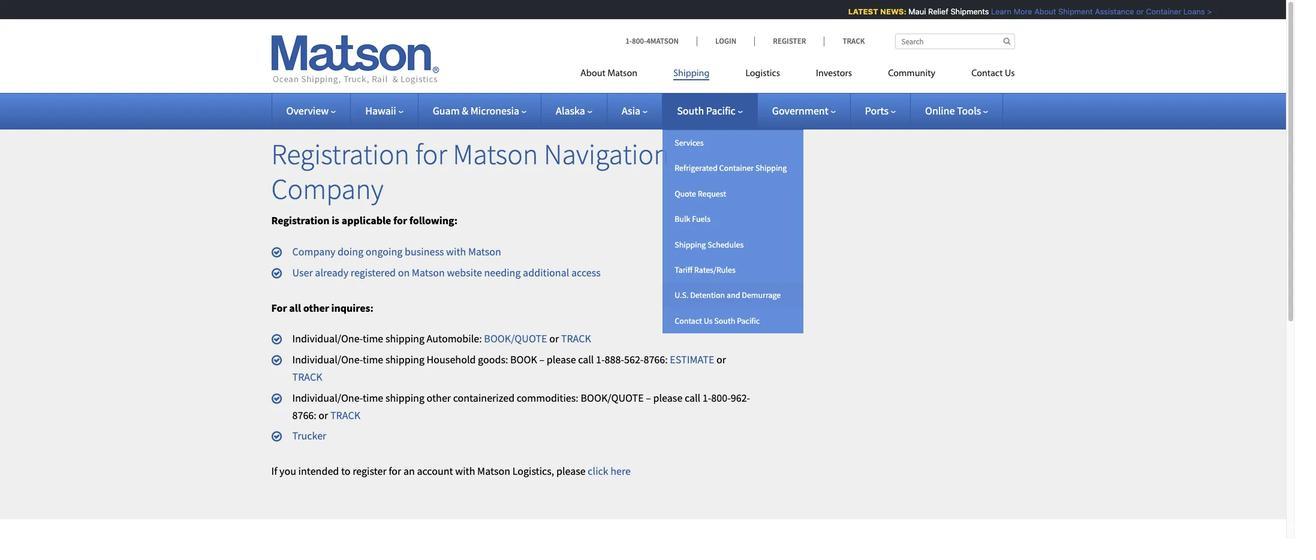 Task type: vqa. For each thing, say whether or not it's contained in the screenshot.
Overview
yes



Task type: describe. For each thing, give the bounding box(es) containing it.
quote
[[675, 188, 696, 199]]

asia
[[622, 104, 640, 118]]

individual/one- inside individual/one-time shipping other containerized commodities: book/quote – please call 1-800-962- 8766: or
[[292, 391, 363, 405]]

user
[[292, 265, 313, 279]]

website
[[447, 265, 482, 279]]

shipping schedules link
[[663, 232, 804, 257]]

rates/rules
[[694, 264, 736, 275]]

needing
[[484, 265, 521, 279]]

to
[[341, 464, 351, 478]]

if
[[271, 464, 277, 478]]

quote request
[[675, 188, 726, 199]]

community
[[888, 69, 935, 79]]

0 vertical spatial south
[[677, 104, 704, 118]]

alaska link
[[556, 104, 592, 118]]

ongoing
[[366, 245, 403, 258]]

community link
[[870, 63, 953, 88]]

individual/one- for individual/one-time shipping automobile:
[[292, 332, 363, 346]]

user already registered on matson website needing additional access
[[292, 265, 601, 279]]

1-800-4matson
[[625, 36, 679, 46]]

registered
[[351, 265, 396, 279]]

2 vertical spatial track link
[[330, 408, 360, 422]]

online tools link
[[925, 104, 988, 118]]

government
[[772, 104, 829, 118]]

company doing ongoing business with matson link
[[292, 245, 501, 258]]

government link
[[772, 104, 836, 118]]

track inside individual/one-time shipping household goods: book – please call 1-888-562-8766: estimate or track
[[292, 370, 322, 384]]

latest news: maui relief shipments learn more about shipment assistance or container loans >
[[843, 7, 1207, 16]]

for all other inquires:
[[271, 301, 374, 315]]

refrigerated container shipping
[[675, 163, 787, 174]]

shipping for shipping
[[673, 69, 710, 79]]

estimate
[[670, 353, 714, 366]]

or right book/quote link
[[549, 332, 559, 346]]

>
[[1202, 7, 1207, 16]]

time for automobile:
[[363, 332, 383, 346]]

individual/one-time shipping household goods: book – please call 1-888-562-8766: estimate or track
[[292, 353, 726, 384]]

or inside individual/one-time shipping household goods: book – please call 1-888-562-8766: estimate or track
[[717, 353, 726, 366]]

is
[[332, 214, 339, 227]]

logistics,
[[512, 464, 554, 478]]

562-
[[624, 353, 644, 366]]

time for other
[[363, 391, 383, 405]]

registration for registration for matson navigation company
[[271, 136, 410, 172]]

all
[[289, 301, 301, 315]]

guam
[[433, 104, 460, 118]]

business
[[405, 245, 444, 258]]

call inside individual/one-time shipping other containerized commodities: book/quote – please call 1-800-962- 8766: or
[[685, 391, 700, 405]]

shipments
[[946, 7, 984, 16]]

4matson
[[646, 36, 679, 46]]

additional
[[523, 265, 569, 279]]

detention
[[690, 290, 725, 301]]

news:
[[875, 7, 902, 16]]

register
[[773, 36, 806, 46]]

1 horizontal spatial 1-
[[625, 36, 632, 46]]

track
[[843, 36, 865, 46]]

micronesia
[[471, 104, 519, 118]]

household
[[427, 353, 476, 366]]

inquires:
[[331, 301, 374, 315]]

already
[[315, 265, 349, 279]]

company inside registration for matson navigation company
[[271, 171, 384, 207]]

overview
[[286, 104, 329, 118]]

doing
[[338, 245, 363, 258]]

Search search field
[[895, 34, 1015, 49]]

u.s. detention and demurrage link
[[663, 283, 804, 308]]

loans
[[1179, 7, 1200, 16]]

shipping for shipping schedules
[[675, 239, 706, 250]]

please inside individual/one-time shipping other containerized commodities: book/quote – please call 1-800-962- 8766: or
[[653, 391, 683, 405]]

contact us south pacific
[[675, 315, 760, 326]]

south pacific
[[677, 104, 736, 118]]

individual/one-time shipping automobile: book/quote or track
[[292, 332, 591, 346]]

hawaii
[[365, 104, 396, 118]]

0 vertical spatial 800-
[[632, 36, 646, 46]]

hawaii link
[[365, 104, 403, 118]]

1 vertical spatial shipping
[[755, 163, 787, 174]]

guam & micronesia
[[433, 104, 519, 118]]

matson down business on the left
[[412, 265, 445, 279]]

search image
[[1003, 37, 1011, 45]]

0 vertical spatial about
[[1029, 7, 1051, 16]]

refrigerated
[[675, 163, 718, 174]]

track link for individual/one-time shipping automobile: book/quote or track
[[561, 332, 591, 346]]

2 vertical spatial please
[[556, 464, 586, 478]]

relief
[[923, 7, 944, 16]]

888-
[[605, 353, 624, 366]]

learn more about shipment assistance or container loans > link
[[986, 7, 1207, 16]]

0 vertical spatial with
[[446, 245, 466, 258]]

navigation
[[544, 136, 669, 172]]

book
[[510, 353, 537, 366]]

request
[[698, 188, 726, 199]]

intended
[[298, 464, 339, 478]]

0 vertical spatial container
[[1141, 7, 1176, 16]]

– inside individual/one-time shipping household goods: book – please call 1-888-562-8766: estimate or track
[[539, 353, 545, 366]]

if you intended to register for an account with matson logistics, please click here
[[271, 464, 631, 478]]

you
[[279, 464, 296, 478]]

&
[[462, 104, 468, 118]]

tariff
[[675, 264, 693, 275]]

track link
[[824, 36, 865, 46]]

2 horizontal spatial track
[[561, 332, 591, 346]]

about matson link
[[580, 63, 655, 88]]

user already registered on matson website needing additional access link
[[292, 265, 601, 279]]

trucker link
[[292, 429, 326, 443]]

register link
[[754, 36, 824, 46]]

access
[[571, 265, 601, 279]]

registration is applicable for following:
[[271, 214, 458, 227]]

tariff rates/rules link
[[663, 257, 804, 283]]

u.s.
[[675, 290, 689, 301]]

online tools
[[925, 104, 981, 118]]

0 horizontal spatial other
[[303, 301, 329, 315]]

more
[[1009, 7, 1027, 16]]



Task type: locate. For each thing, give the bounding box(es) containing it.
individual/one- inside individual/one-time shipping household goods: book – please call 1-888-562-8766: estimate or track
[[292, 353, 363, 366]]

1 horizontal spatial container
[[1141, 7, 1176, 16]]

guam & micronesia link
[[433, 104, 527, 118]]

0 horizontal spatial pacific
[[706, 104, 736, 118]]

0 vertical spatial company
[[271, 171, 384, 207]]

with right account
[[455, 464, 475, 478]]

investors link
[[798, 63, 870, 88]]

book/quote inside individual/one-time shipping other containerized commodities: book/quote – please call 1-800-962- 8766: or
[[581, 391, 644, 405]]

2 horizontal spatial 1-
[[703, 391, 711, 405]]

us for contact us south pacific
[[704, 315, 713, 326]]

2 individual/one- from the top
[[292, 353, 363, 366]]

1 vertical spatial company
[[292, 245, 336, 258]]

applicable
[[342, 214, 391, 227]]

0 vertical spatial call
[[578, 353, 594, 366]]

0 vertical spatial please
[[547, 353, 576, 366]]

pacific
[[706, 104, 736, 118], [737, 315, 760, 326]]

shipping inside top menu navigation
[[673, 69, 710, 79]]

800-
[[632, 36, 646, 46], [711, 391, 731, 405]]

individual/one- for individual/one-time shipping household goods: book – please call 1-888-562-8766:
[[292, 353, 363, 366]]

tariff rates/rules
[[675, 264, 736, 275]]

account
[[417, 464, 453, 478]]

contact for contact us south pacific
[[675, 315, 702, 326]]

please inside individual/one-time shipping household goods: book – please call 1-888-562-8766: estimate or track
[[547, 353, 576, 366]]

1 vertical spatial with
[[455, 464, 475, 478]]

0 horizontal spatial south
[[677, 104, 704, 118]]

contact up tools
[[971, 69, 1003, 79]]

0 vertical spatial shipping
[[673, 69, 710, 79]]

1 vertical spatial registration
[[271, 214, 330, 227]]

1 horizontal spatial contact
[[971, 69, 1003, 79]]

book/quote link
[[484, 332, 547, 346]]

contact down u.s.
[[675, 315, 702, 326]]

1 individual/one- from the top
[[292, 332, 363, 346]]

shipping link
[[655, 63, 728, 88]]

2 registration from the top
[[271, 214, 330, 227]]

1 vertical spatial container
[[719, 163, 754, 174]]

– inside individual/one-time shipping other containerized commodities: book/quote – please call 1-800-962- 8766: or
[[646, 391, 651, 405]]

0 vertical spatial track
[[561, 332, 591, 346]]

other
[[303, 301, 329, 315], [427, 391, 451, 405]]

top menu navigation
[[580, 63, 1015, 88]]

2 vertical spatial individual/one-
[[292, 391, 363, 405]]

containerized
[[453, 391, 515, 405]]

about up alaska link
[[580, 69, 606, 79]]

individual/one-
[[292, 332, 363, 346], [292, 353, 363, 366], [292, 391, 363, 405]]

matson left 'logistics,'
[[477, 464, 510, 478]]

1- left 562-
[[596, 353, 605, 366]]

container down services link
[[719, 163, 754, 174]]

goods:
[[478, 353, 508, 366]]

1 vertical spatial –
[[646, 391, 651, 405]]

bulk fuels link
[[663, 206, 804, 232]]

container
[[1141, 7, 1176, 16], [719, 163, 754, 174]]

0 vertical spatial –
[[539, 353, 545, 366]]

registration inside registration for matson navigation company
[[271, 136, 410, 172]]

overview link
[[286, 104, 336, 118]]

time
[[363, 332, 383, 346], [363, 353, 383, 366], [363, 391, 383, 405]]

or
[[1131, 7, 1139, 16], [549, 332, 559, 346], [717, 353, 726, 366], [319, 408, 328, 422]]

for inside registration for matson navigation company
[[415, 136, 447, 172]]

0 vertical spatial 1-
[[625, 36, 632, 46]]

1 vertical spatial shipping
[[385, 353, 425, 366]]

0 horizontal spatial track
[[292, 370, 322, 384]]

0 horizontal spatial track link
[[292, 370, 322, 384]]

1 vertical spatial south
[[714, 315, 735, 326]]

1 horizontal spatial track link
[[330, 408, 360, 422]]

0 vertical spatial 8766:
[[644, 353, 668, 366]]

company up the is
[[271, 171, 384, 207]]

1 horizontal spatial south
[[714, 315, 735, 326]]

time inside individual/one-time shipping other containerized commodities: book/quote – please call 1-800-962- 8766: or
[[363, 391, 383, 405]]

matson up the needing
[[468, 245, 501, 258]]

us down "search" icon
[[1005, 69, 1015, 79]]

3 time from the top
[[363, 391, 383, 405]]

time for household
[[363, 353, 383, 366]]

2 vertical spatial for
[[389, 464, 401, 478]]

contact us link
[[953, 63, 1015, 88]]

learn
[[986, 7, 1007, 16]]

0 vertical spatial other
[[303, 301, 329, 315]]

0 vertical spatial individual/one-
[[292, 332, 363, 346]]

1 horizontal spatial book/quote
[[581, 391, 644, 405]]

shipping for automobile:
[[385, 332, 425, 346]]

registration for matson navigation company
[[271, 136, 669, 207]]

1 vertical spatial call
[[685, 391, 700, 405]]

0 vertical spatial contact
[[971, 69, 1003, 79]]

investors
[[816, 69, 852, 79]]

or up trucker link
[[319, 408, 328, 422]]

contact
[[971, 69, 1003, 79], [675, 315, 702, 326]]

0 vertical spatial registration
[[271, 136, 410, 172]]

south up the services
[[677, 104, 704, 118]]

1 vertical spatial other
[[427, 391, 451, 405]]

2 vertical spatial track
[[330, 408, 360, 422]]

with
[[446, 245, 466, 258], [455, 464, 475, 478]]

1 horizontal spatial 8766:
[[644, 353, 668, 366]]

0 vertical spatial track link
[[561, 332, 591, 346]]

registration
[[271, 136, 410, 172], [271, 214, 330, 227]]

1 vertical spatial about
[[580, 69, 606, 79]]

login
[[715, 36, 736, 46]]

800- inside individual/one-time shipping other containerized commodities: book/quote – please call 1-800-962- 8766: or
[[711, 391, 731, 405]]

1 vertical spatial track link
[[292, 370, 322, 384]]

0 horizontal spatial 1-
[[596, 353, 605, 366]]

latest
[[843, 7, 873, 16]]

1 vertical spatial time
[[363, 353, 383, 366]]

1 vertical spatial 8766:
[[292, 408, 316, 422]]

fuels
[[692, 214, 711, 224]]

about right more
[[1029, 7, 1051, 16]]

other inside individual/one-time shipping other containerized commodities: book/quote – please call 1-800-962- 8766: or
[[427, 391, 451, 405]]

0 vertical spatial time
[[363, 332, 383, 346]]

0 horizontal spatial book/quote
[[484, 332, 547, 346]]

following:
[[409, 214, 458, 227]]

0 horizontal spatial about
[[580, 69, 606, 79]]

please down 'estimate' link
[[653, 391, 683, 405]]

here
[[611, 464, 631, 478]]

for
[[271, 301, 287, 315]]

1 horizontal spatial other
[[427, 391, 451, 405]]

blue matson logo with ocean, shipping, truck, rail and logistics written beneath it. image
[[271, 35, 439, 85]]

company up user
[[292, 245, 336, 258]]

shipping down services link
[[755, 163, 787, 174]]

1- left 962-
[[703, 391, 711, 405]]

1- left 4matson
[[625, 36, 632, 46]]

0 horizontal spatial container
[[719, 163, 754, 174]]

1 horizontal spatial track
[[330, 408, 360, 422]]

on
[[398, 265, 410, 279]]

1- inside individual/one-time shipping household goods: book – please call 1-888-562-8766: estimate or track
[[596, 353, 605, 366]]

shipping inside individual/one-time shipping household goods: book – please call 1-888-562-8766: estimate or track
[[385, 353, 425, 366]]

2 time from the top
[[363, 353, 383, 366]]

pacific up services link
[[706, 104, 736, 118]]

ports
[[865, 104, 889, 118]]

matson inside registration for matson navigation company
[[453, 136, 538, 172]]

2 vertical spatial 1-
[[703, 391, 711, 405]]

1 registration from the top
[[271, 136, 410, 172]]

matson
[[608, 69, 637, 79], [453, 136, 538, 172], [468, 245, 501, 258], [412, 265, 445, 279], [477, 464, 510, 478]]

1 vertical spatial track
[[292, 370, 322, 384]]

registration for registration is applicable for following:
[[271, 214, 330, 227]]

please right book
[[547, 353, 576, 366]]

us down detention
[[704, 315, 713, 326]]

contact for contact us
[[971, 69, 1003, 79]]

shipping up south pacific
[[673, 69, 710, 79]]

3 individual/one- from the top
[[292, 391, 363, 405]]

2 horizontal spatial track link
[[561, 332, 591, 346]]

shipping schedules
[[675, 239, 744, 250]]

track link for individual/one-time shipping household goods: book – please call 1-888-562-8766: estimate or track
[[292, 370, 322, 384]]

call inside individual/one-time shipping household goods: book – please call 1-888-562-8766: estimate or track
[[578, 353, 594, 366]]

track link
[[561, 332, 591, 346], [292, 370, 322, 384], [330, 408, 360, 422]]

container left 'loans'
[[1141, 7, 1176, 16]]

other right all
[[303, 301, 329, 315]]

0 horizontal spatial 8766:
[[292, 408, 316, 422]]

shipping for household
[[385, 353, 425, 366]]

individual/one-time shipping other containerized commodities: book/quote – please call 1-800-962- 8766: or
[[292, 391, 750, 422]]

0 horizontal spatial contact
[[675, 315, 702, 326]]

services
[[675, 137, 704, 148]]

1-800-4matson link
[[625, 36, 697, 46]]

shipment
[[1053, 7, 1088, 16]]

click
[[588, 464, 608, 478]]

1- inside individual/one-time shipping other containerized commodities: book/quote – please call 1-800-962- 8766: or
[[703, 391, 711, 405]]

us for contact us
[[1005, 69, 1015, 79]]

matson inside about matson link
[[608, 69, 637, 79]]

1 vertical spatial contact
[[675, 315, 702, 326]]

or right estimate
[[717, 353, 726, 366]]

for left an on the bottom left of the page
[[389, 464, 401, 478]]

1 vertical spatial 800-
[[711, 391, 731, 405]]

south down u.s. detention and demurrage
[[714, 315, 735, 326]]

logistics
[[746, 69, 780, 79]]

for up 'company doing ongoing business with matson'
[[393, 214, 407, 227]]

demurrage
[[742, 290, 781, 301]]

company doing ongoing business with matson
[[292, 245, 501, 258]]

1 shipping from the top
[[385, 332, 425, 346]]

1-
[[625, 36, 632, 46], [596, 353, 605, 366], [703, 391, 711, 405]]

2 vertical spatial shipping
[[385, 391, 425, 405]]

1 vertical spatial us
[[704, 315, 713, 326]]

assistance
[[1090, 7, 1129, 16]]

matson down micronesia
[[453, 136, 538, 172]]

pacific down the demurrage
[[737, 315, 760, 326]]

1 vertical spatial for
[[393, 214, 407, 227]]

estimate link
[[670, 353, 714, 366]]

login link
[[697, 36, 754, 46]]

0 horizontal spatial us
[[704, 315, 713, 326]]

8766: inside individual/one-time shipping other containerized commodities: book/quote – please call 1-800-962- 8766: or
[[292, 408, 316, 422]]

1 vertical spatial individual/one-
[[292, 353, 363, 366]]

3 shipping from the top
[[385, 391, 425, 405]]

us inside top menu navigation
[[1005, 69, 1015, 79]]

south pacific link
[[677, 104, 743, 118]]

call down estimate
[[685, 391, 700, 405]]

1 vertical spatial please
[[653, 391, 683, 405]]

0 vertical spatial book/quote
[[484, 332, 547, 346]]

registration down "overview" "link"
[[271, 136, 410, 172]]

for down the guam
[[415, 136, 447, 172]]

800- down estimate
[[711, 391, 731, 405]]

bulk fuels
[[675, 214, 711, 224]]

8766: inside individual/one-time shipping household goods: book – please call 1-888-562-8766: estimate or track
[[644, 353, 668, 366]]

book/quote down 888-
[[581, 391, 644, 405]]

other down household
[[427, 391, 451, 405]]

book/quote up book
[[484, 332, 547, 346]]

0 horizontal spatial 800-
[[632, 36, 646, 46]]

shipping
[[385, 332, 425, 346], [385, 353, 425, 366], [385, 391, 425, 405]]

2 vertical spatial time
[[363, 391, 383, 405]]

8766:
[[644, 353, 668, 366], [292, 408, 316, 422]]

refrigerated container shipping link
[[663, 156, 804, 181]]

south
[[677, 104, 704, 118], [714, 315, 735, 326]]

contact inside top menu navigation
[[971, 69, 1003, 79]]

us
[[1005, 69, 1015, 79], [704, 315, 713, 326]]

contact us south pacific link
[[663, 308, 804, 333]]

1 vertical spatial book/quote
[[581, 391, 644, 405]]

962-
[[731, 391, 750, 405]]

1 vertical spatial 1-
[[596, 353, 605, 366]]

matson up asia
[[608, 69, 637, 79]]

800- up about matson link
[[632, 36, 646, 46]]

or right assistance
[[1131, 7, 1139, 16]]

track
[[561, 332, 591, 346], [292, 370, 322, 384], [330, 408, 360, 422]]

ports link
[[865, 104, 896, 118]]

1 horizontal spatial pacific
[[737, 315, 760, 326]]

2 shipping from the top
[[385, 353, 425, 366]]

1 horizontal spatial us
[[1005, 69, 1015, 79]]

0 horizontal spatial –
[[539, 353, 545, 366]]

1 vertical spatial pacific
[[737, 315, 760, 326]]

an
[[403, 464, 415, 478]]

1 horizontal spatial call
[[685, 391, 700, 405]]

0 vertical spatial us
[[1005, 69, 1015, 79]]

call left 888-
[[578, 353, 594, 366]]

shipping for other
[[385, 391, 425, 405]]

register
[[353, 464, 387, 478]]

0 vertical spatial pacific
[[706, 104, 736, 118]]

u.s. detention and demurrage
[[675, 290, 781, 301]]

1 horizontal spatial –
[[646, 391, 651, 405]]

time inside individual/one-time shipping household goods: book – please call 1-888-562-8766: estimate or track
[[363, 353, 383, 366]]

click here link
[[588, 464, 631, 478]]

1 time from the top
[[363, 332, 383, 346]]

registration left the is
[[271, 214, 330, 227]]

None search field
[[895, 34, 1015, 49]]

please left click
[[556, 464, 586, 478]]

or inside individual/one-time shipping other containerized commodities: book/quote – please call 1-800-962- 8766: or
[[319, 408, 328, 422]]

0 horizontal spatial call
[[578, 353, 594, 366]]

1 horizontal spatial 800-
[[711, 391, 731, 405]]

schedules
[[708, 239, 744, 250]]

2 vertical spatial shipping
[[675, 239, 706, 250]]

0 vertical spatial shipping
[[385, 332, 425, 346]]

with up the website
[[446, 245, 466, 258]]

0 vertical spatial for
[[415, 136, 447, 172]]

contact us
[[971, 69, 1015, 79]]

shipping inside individual/one-time shipping other containerized commodities: book/quote – please call 1-800-962- 8766: or
[[385, 391, 425, 405]]

8766: left estimate
[[644, 353, 668, 366]]

about inside top menu navigation
[[580, 69, 606, 79]]

shipping down bulk fuels
[[675, 239, 706, 250]]

8766: up trucker link
[[292, 408, 316, 422]]

1 horizontal spatial about
[[1029, 7, 1051, 16]]

shipping
[[673, 69, 710, 79], [755, 163, 787, 174], [675, 239, 706, 250]]



